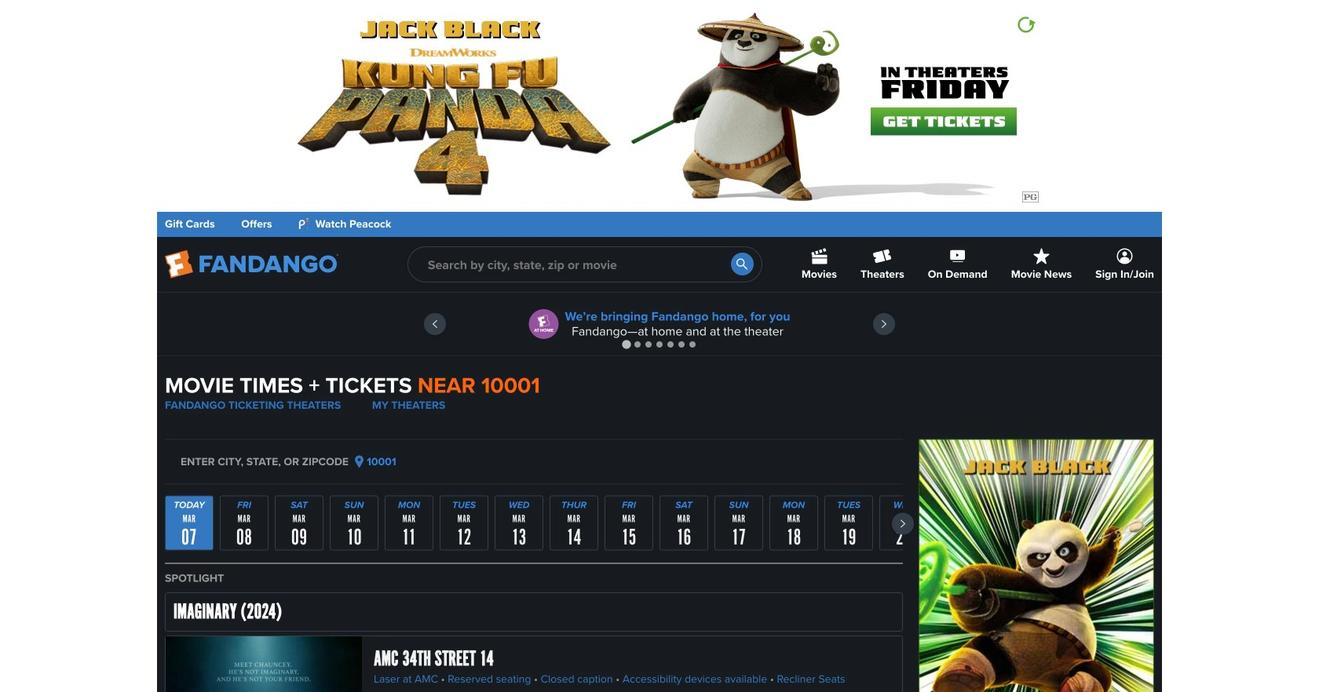 Task type: vqa. For each thing, say whether or not it's contained in the screenshot.
the Argylle (2024) Poster image
no



Task type: describe. For each thing, give the bounding box(es) containing it.
location light image
[[355, 456, 364, 469]]

1 vertical spatial advertisement element
[[919, 440, 1155, 693]]

offer icon image
[[529, 310, 559, 339]]

0 vertical spatial region
[[157, 293, 1163, 356]]

imaginary (2024) image
[[166, 637, 362, 693]]

select a slide to show tab list
[[157, 339, 1163, 350]]



Task type: locate. For each thing, give the bounding box(es) containing it.
None search field
[[408, 247, 763, 283]]

advertisement element
[[279, 8, 1041, 204], [919, 440, 1155, 693]]

1 vertical spatial region
[[165, 496, 929, 552]]

1 of 60 group
[[165, 496, 214, 552]]

region
[[157, 293, 1163, 356], [165, 496, 929, 552]]

0 vertical spatial advertisement element
[[279, 8, 1041, 204]]

Search by city, state, zip or movie text field
[[408, 247, 763, 283]]



